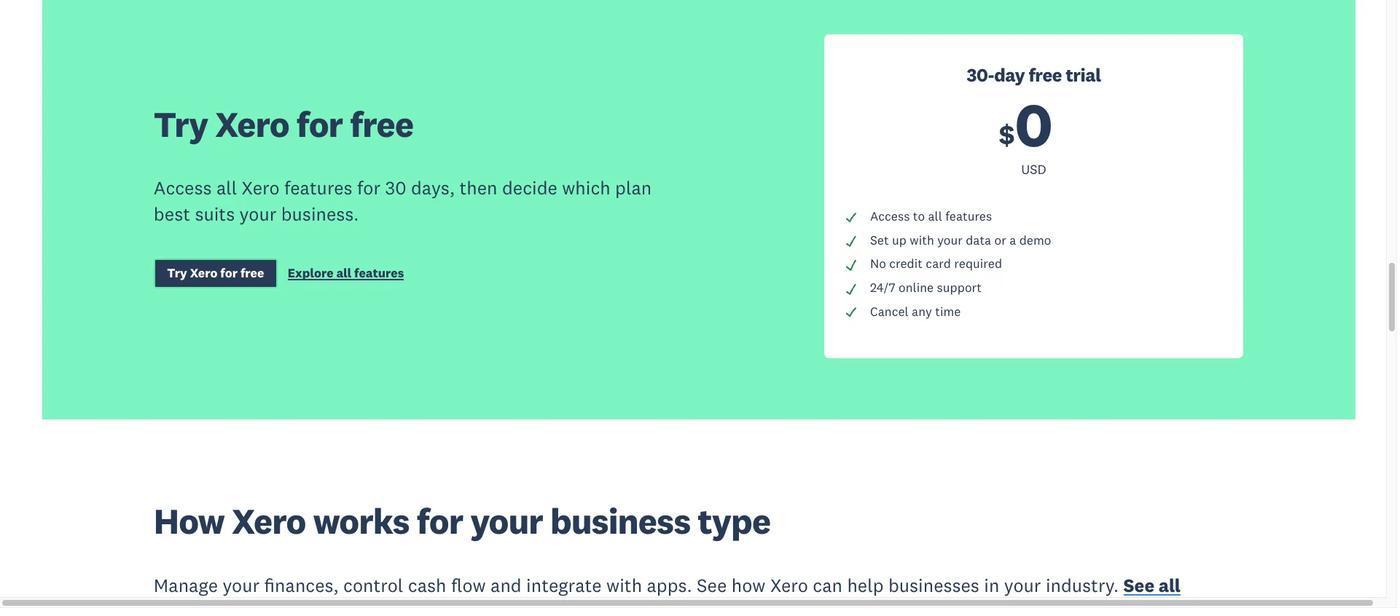 Task type: describe. For each thing, give the bounding box(es) containing it.
explore
[[288, 265, 333, 281]]

0 horizontal spatial free
[[240, 265, 264, 281]]

see inside see all business types
[[1124, 574, 1155, 597]]

0 vertical spatial business
[[550, 499, 691, 544]]

usd
[[1021, 161, 1047, 178]]

see all business types
[[154, 574, 1181, 609]]

days,
[[411, 177, 455, 200]]

your inside access all xero features for 30 days, then decide which plan best suits your business.
[[240, 203, 276, 226]]

explore all features link
[[288, 265, 404, 285]]

industry.
[[1046, 574, 1119, 597]]

access for access to all features
[[870, 208, 910, 224]]

trial
[[1066, 64, 1101, 87]]

2 horizontal spatial free
[[1029, 64, 1062, 87]]

0 vertical spatial try
[[154, 102, 208, 146]]

for inside try xero for free link
[[220, 265, 238, 281]]

which
[[562, 177, 611, 200]]

works
[[313, 499, 409, 544]]

features for xero
[[284, 177, 353, 200]]

$ 0
[[999, 86, 1053, 162]]

support
[[937, 280, 982, 296]]

in
[[984, 574, 1000, 597]]

explore all features
[[288, 265, 404, 281]]

time
[[935, 304, 961, 320]]

online
[[899, 280, 934, 296]]

for inside access all xero features for 30 days, then decide which plan best suits your business.
[[357, 177, 381, 200]]

to
[[913, 208, 925, 224]]

any
[[912, 304, 932, 320]]

included image for set up with your data or a demo
[[845, 235, 858, 248]]

access to all features
[[870, 208, 992, 224]]

can
[[813, 574, 843, 597]]

30-day free trial
[[967, 64, 1101, 87]]

access for access all xero features for 30 days, then decide which plan best suits your business.
[[154, 177, 212, 200]]

types
[[234, 600, 283, 609]]

all for features
[[336, 265, 351, 281]]

cancel any time
[[870, 304, 961, 320]]

how xero works for your business type
[[154, 499, 771, 544]]

integrate
[[526, 574, 602, 597]]

apps.
[[647, 574, 692, 597]]

flow
[[451, 574, 486, 597]]

required
[[954, 256, 1002, 272]]

24/7 online support
[[870, 280, 982, 296]]

included image for no credit card required
[[845, 259, 858, 272]]

best
[[154, 203, 190, 226]]

your right in
[[1004, 574, 1041, 597]]

manage your finances, control cash flow and integrate with apps. see how xero can help businesses in your industry.
[[154, 574, 1124, 597]]

access all xero features for 30 days, then decide which plan best suits your business.
[[154, 177, 652, 226]]



Task type: locate. For each thing, give the bounding box(es) containing it.
cash
[[408, 574, 446, 597]]

for
[[296, 102, 343, 146], [357, 177, 381, 200], [220, 265, 238, 281], [417, 499, 463, 544]]

see
[[697, 574, 727, 597], [1124, 574, 1155, 597]]

30-
[[967, 64, 994, 87]]

0 horizontal spatial with
[[606, 574, 642, 597]]

try xero for free
[[154, 102, 413, 146], [167, 265, 264, 281]]

set up with your data or a demo
[[870, 232, 1051, 248]]

businesses
[[888, 574, 980, 597]]

business
[[550, 499, 691, 544], [154, 600, 230, 609]]

control
[[343, 574, 403, 597]]

access up the up
[[870, 208, 910, 224]]

see left 'how'
[[697, 574, 727, 597]]

2 included image from the top
[[845, 306, 858, 320]]

0 vertical spatial access
[[154, 177, 212, 200]]

1 horizontal spatial see
[[1124, 574, 1155, 597]]

see right industry.
[[1124, 574, 1155, 597]]

business inside see all business types
[[154, 600, 230, 609]]

1 see from the left
[[697, 574, 727, 597]]

type
[[698, 499, 771, 544]]

included image left "to"
[[845, 211, 858, 224]]

2 vertical spatial free
[[240, 265, 264, 281]]

all inside see all business types
[[1159, 574, 1181, 597]]

with
[[910, 232, 934, 248], [606, 574, 642, 597]]

free up 30
[[350, 102, 413, 146]]

2 vertical spatial features
[[354, 265, 404, 281]]

set
[[870, 232, 889, 248]]

24/7
[[870, 280, 896, 296]]

1 included image from the top
[[845, 211, 858, 224]]

decide
[[502, 177, 557, 200]]

1 vertical spatial access
[[870, 208, 910, 224]]

business.
[[281, 203, 359, 226]]

all for xero
[[216, 177, 237, 200]]

1 vertical spatial with
[[606, 574, 642, 597]]

all for business
[[1159, 574, 1181, 597]]

try xero for free link
[[154, 259, 278, 289]]

0 vertical spatial included image
[[845, 235, 858, 248]]

2 horizontal spatial features
[[946, 208, 992, 224]]

finances,
[[264, 574, 339, 597]]

try
[[154, 102, 208, 146], [167, 265, 187, 281]]

1 horizontal spatial business
[[550, 499, 691, 544]]

manage
[[154, 574, 218, 597]]

features for all
[[946, 208, 992, 224]]

0 vertical spatial features
[[284, 177, 353, 200]]

1 vertical spatial free
[[350, 102, 413, 146]]

0 horizontal spatial business
[[154, 600, 230, 609]]

business up the manage your finances, control cash flow and integrate with apps. see how xero can help businesses in your industry.
[[550, 499, 691, 544]]

included image left cancel
[[845, 306, 858, 320]]

your right suits
[[240, 203, 276, 226]]

or
[[995, 232, 1006, 248]]

your up the card
[[937, 232, 963, 248]]

suits
[[195, 203, 235, 226]]

included image left no
[[845, 259, 858, 272]]

0 vertical spatial try xero for free
[[154, 102, 413, 146]]

plan
[[615, 177, 652, 200]]

how
[[154, 499, 225, 544]]

free left explore
[[240, 265, 264, 281]]

30
[[385, 177, 406, 200]]

0 vertical spatial with
[[910, 232, 934, 248]]

access
[[154, 177, 212, 200], [870, 208, 910, 224]]

features inside access all xero features for 30 days, then decide which plan best suits your business.
[[284, 177, 353, 200]]

included image
[[845, 235, 858, 248], [845, 259, 858, 272], [845, 283, 858, 296]]

included image for access to all features
[[845, 211, 858, 224]]

xero
[[215, 102, 289, 146], [242, 177, 280, 200], [190, 265, 217, 281], [232, 499, 306, 544], [770, 574, 808, 597]]

included image
[[845, 211, 858, 224], [845, 306, 858, 320]]

0 horizontal spatial see
[[697, 574, 727, 597]]

0 horizontal spatial features
[[284, 177, 353, 200]]

how
[[732, 574, 766, 597]]

access up best
[[154, 177, 212, 200]]

free right day at right
[[1029, 64, 1062, 87]]

all inside access all xero features for 30 days, then decide which plan best suits your business.
[[216, 177, 237, 200]]

then
[[460, 177, 497, 200]]

1 horizontal spatial access
[[870, 208, 910, 224]]

free
[[1029, 64, 1062, 87], [350, 102, 413, 146], [240, 265, 264, 281]]

1 horizontal spatial with
[[910, 232, 934, 248]]

3 included image from the top
[[845, 283, 858, 296]]

cancel
[[870, 304, 909, 320]]

included image for 24/7 online support
[[845, 283, 858, 296]]

your up the and
[[470, 499, 543, 544]]

1 vertical spatial try xero for free
[[167, 265, 264, 281]]

features right explore
[[354, 265, 404, 281]]

demo
[[1019, 232, 1051, 248]]

$
[[999, 117, 1015, 152]]

2 see from the left
[[1124, 574, 1155, 597]]

data
[[966, 232, 991, 248]]

1 vertical spatial included image
[[845, 306, 858, 320]]

0 vertical spatial free
[[1029, 64, 1062, 87]]

features up business.
[[284, 177, 353, 200]]

included image left 24/7
[[845, 283, 858, 296]]

up
[[892, 232, 907, 248]]

features up 'set up with your data or a demo'
[[946, 208, 992, 224]]

0
[[1015, 86, 1053, 162]]

included image for cancel any time
[[845, 306, 858, 320]]

1 horizontal spatial features
[[354, 265, 404, 281]]

with right the up
[[910, 232, 934, 248]]

1 vertical spatial included image
[[845, 259, 858, 272]]

1 vertical spatial try
[[167, 265, 187, 281]]

access inside access all xero features for 30 days, then decide which plan best suits your business.
[[154, 177, 212, 200]]

help
[[847, 574, 884, 597]]

0 vertical spatial included image
[[845, 211, 858, 224]]

2 vertical spatial included image
[[845, 283, 858, 296]]

card
[[926, 256, 951, 272]]

all
[[216, 177, 237, 200], [928, 208, 942, 224], [336, 265, 351, 281], [1159, 574, 1181, 597]]

and
[[491, 574, 522, 597]]

2 included image from the top
[[845, 259, 858, 272]]

a
[[1010, 232, 1016, 248]]

features
[[284, 177, 353, 200], [946, 208, 992, 224], [354, 265, 404, 281]]

see all business types link
[[154, 574, 1181, 609]]

with left apps.
[[606, 574, 642, 597]]

your
[[240, 203, 276, 226], [937, 232, 963, 248], [470, 499, 543, 544], [223, 574, 260, 597], [1004, 574, 1041, 597]]

credit
[[889, 256, 923, 272]]

day
[[994, 64, 1025, 87]]

no
[[870, 256, 886, 272]]

1 vertical spatial features
[[946, 208, 992, 224]]

0 horizontal spatial access
[[154, 177, 212, 200]]

1 included image from the top
[[845, 235, 858, 248]]

1 vertical spatial business
[[154, 600, 230, 609]]

business down manage
[[154, 600, 230, 609]]

included image left set at the top of the page
[[845, 235, 858, 248]]

xero inside access all xero features for 30 days, then decide which plan best suits your business.
[[242, 177, 280, 200]]

your up types
[[223, 574, 260, 597]]

no credit card required
[[870, 256, 1002, 272]]

1 horizontal spatial free
[[350, 102, 413, 146]]



Task type: vqa. For each thing, say whether or not it's contained in the screenshot.
purchase
no



